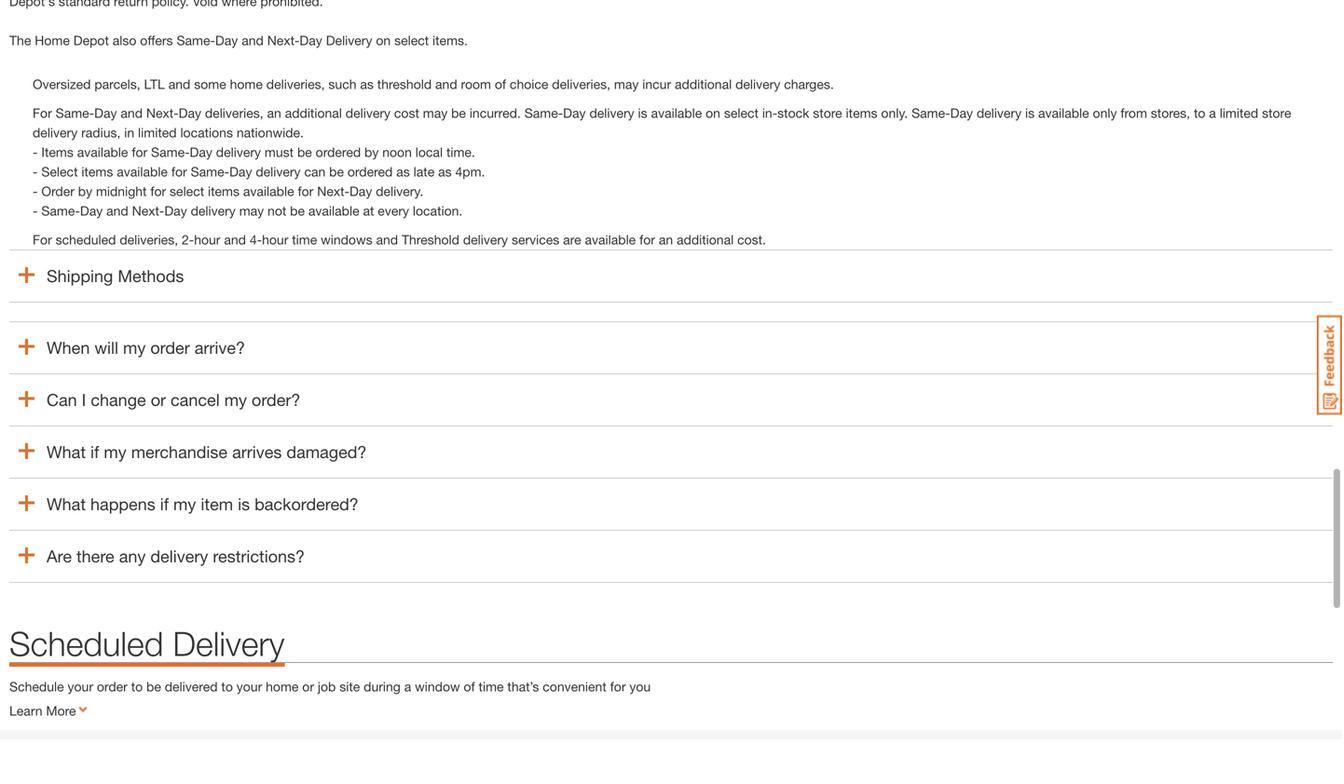 Task type: locate. For each thing, give the bounding box(es) containing it.
to right stores,
[[1194, 105, 1206, 121]]

available down radius,
[[77, 144, 128, 160]]

of inside schedule your order to be delivered to your home or job site during a window of time that's convenient for you learn more
[[464, 679, 475, 695]]

1 horizontal spatial a
[[1209, 105, 1216, 121]]

may left incur on the top
[[614, 76, 639, 92]]

only.
[[881, 105, 908, 121]]

0 vertical spatial time
[[292, 232, 317, 247]]

select
[[394, 32, 429, 48], [724, 105, 759, 121], [170, 183, 204, 199]]

1 horizontal spatial your
[[237, 679, 262, 695]]

order left arrive?
[[150, 338, 190, 358]]

0 vertical spatial home
[[230, 76, 263, 92]]

1 vertical spatial time
[[479, 679, 504, 695]]

0 vertical spatial what
[[47, 442, 86, 462]]

is
[[638, 105, 648, 121], [1025, 105, 1035, 121], [238, 494, 250, 514]]

shipping methods
[[47, 266, 184, 286]]

delivery up delivered at the bottom left
[[173, 624, 285, 664]]

oversized
[[33, 76, 91, 92]]

0 horizontal spatial store
[[813, 105, 842, 121]]

0 vertical spatial items
[[846, 105, 878, 121]]

2 for from the top
[[33, 232, 52, 247]]

limited right in
[[138, 125, 177, 140]]

delivery
[[736, 76, 781, 92], [346, 105, 391, 121], [590, 105, 635, 121], [977, 105, 1022, 121], [33, 125, 78, 140], [216, 144, 261, 160], [256, 164, 301, 179], [191, 203, 236, 218], [463, 232, 508, 247], [150, 547, 208, 567]]

2 horizontal spatial to
[[1194, 105, 1206, 121]]

0 horizontal spatial limited
[[138, 125, 177, 140]]

day
[[215, 32, 238, 48], [300, 32, 322, 48], [94, 105, 117, 121], [179, 105, 201, 121], [563, 105, 586, 121], [950, 105, 973, 121], [190, 144, 212, 160], [229, 164, 252, 179], [350, 183, 372, 199], [80, 203, 103, 218], [164, 203, 187, 218]]

1 horizontal spatial delivery
[[326, 32, 372, 48]]

items.
[[433, 32, 468, 48]]

0 horizontal spatial your
[[68, 679, 93, 695]]

as right late
[[438, 164, 452, 179]]

1 vertical spatial of
[[464, 679, 475, 695]]

0 horizontal spatial a
[[404, 679, 411, 695]]

change
[[91, 390, 146, 410]]

a inside for same-day and next-day deliveries, an additional delivery cost may be incurred. same-day delivery is available on select in-stock store items only. same-day delivery is available only from stores, to a limited store delivery radius, in limited locations nationwide. - items available for same-day delivery must be ordered by noon local time. - select items available for same-day delivery can be ordered as late as 4pm. - order by midnight for select items available for next-day delivery. - same-day and next-day delivery may not be available at every location.
[[1209, 105, 1216, 121]]

for down in
[[132, 144, 147, 160]]

time left windows
[[292, 232, 317, 247]]

1 vertical spatial what
[[47, 494, 86, 514]]

1 vertical spatial or
[[302, 679, 314, 695]]

every
[[378, 203, 409, 218]]

0 vertical spatial if
[[90, 442, 99, 462]]

oversized parcels, ltl and some home deliveries, such as threshold and room of choice deliveries, may incur additional delivery charges.
[[33, 76, 834, 92]]

for for for same-day and next-day deliveries, an additional delivery cost may be incurred. same-day delivery is available on select in-stock store items only. same-day delivery is available only from stores, to a limited store delivery radius, in limited locations nationwide. - items available for same-day delivery must be ordered by noon local time. - select items available for same-day delivery can be ordered as late as 4pm. - order by midnight for select items available for next-day delivery. - same-day and next-day delivery may not be available at every location.
[[33, 105, 52, 121]]

deliveries, right choice
[[552, 76, 611, 92]]

1 vertical spatial delivery
[[173, 624, 285, 664]]

an down for same-day and next-day deliveries, an additional delivery cost may be incurred. same-day delivery is available on select in-stock store items only. same-day delivery is available only from stores, to a limited store delivery radius, in limited locations nationwide. - items available for same-day delivery must be ordered by noon local time. - select items available for same-day delivery can be ordered as late as 4pm. - order by midnight for select items available for next-day delivery. - same-day and next-day delivery may not be available at every location.
[[659, 232, 673, 247]]

0 vertical spatial for
[[33, 105, 52, 121]]

0 horizontal spatial by
[[78, 183, 92, 199]]

may
[[614, 76, 639, 92], [423, 105, 448, 121], [239, 203, 264, 218]]

1 vertical spatial by
[[78, 183, 92, 199]]

0 horizontal spatial delivery
[[173, 624, 285, 664]]

items up midnight
[[81, 164, 113, 179]]

1 vertical spatial items
[[81, 164, 113, 179]]

1 horizontal spatial on
[[706, 105, 721, 121]]

if down change
[[90, 442, 99, 462]]

order
[[150, 338, 190, 358], [97, 679, 128, 695]]

1 what from the top
[[47, 442, 86, 462]]

what for what if my merchandise arrives damaged?
[[47, 442, 86, 462]]

scheduled delivery
[[9, 624, 285, 664]]

0 vertical spatial an
[[267, 105, 281, 121]]

deliveries, up locations
[[205, 105, 263, 121]]

an up nationwide.
[[267, 105, 281, 121]]

available up midnight
[[117, 164, 168, 179]]

next-
[[267, 32, 300, 48], [146, 105, 179, 121], [317, 183, 350, 199], [132, 203, 164, 218]]

2 what from the top
[[47, 494, 86, 514]]

scheduled
[[9, 624, 164, 664]]

for left you
[[610, 679, 626, 695]]

1 horizontal spatial hour
[[262, 232, 288, 247]]

on inside for same-day and next-day deliveries, an additional delivery cost may be incurred. same-day delivery is available on select in-stock store items only. same-day delivery is available only from stores, to a limited store delivery radius, in limited locations nationwide. - items available for same-day delivery must be ordered by noon local time. - select items available for same-day delivery can be ordered as late as 4pm. - order by midnight for select items available for next-day delivery. - same-day and next-day delivery may not be available at every location.
[[706, 105, 721, 121]]

is left only
[[1025, 105, 1035, 121]]

1 horizontal spatial as
[[396, 164, 410, 179]]

delivery up such
[[326, 32, 372, 48]]

some
[[194, 76, 226, 92]]

2 horizontal spatial may
[[614, 76, 639, 92]]

to
[[1194, 105, 1206, 121], [131, 679, 143, 695], [221, 679, 233, 695]]

select up 2-
[[170, 183, 204, 199]]

4pm.
[[455, 164, 485, 179]]

home right some
[[230, 76, 263, 92]]

1 horizontal spatial an
[[659, 232, 673, 247]]

items
[[846, 105, 878, 121], [81, 164, 113, 179], [208, 183, 240, 199]]

on up threshold
[[376, 32, 391, 48]]

can i change or cancel my order?
[[47, 390, 301, 410]]

1 horizontal spatial of
[[495, 76, 506, 92]]

a right the during
[[404, 679, 411, 695]]

are
[[563, 232, 581, 247]]

an
[[267, 105, 281, 121], [659, 232, 673, 247]]

shipping
[[47, 266, 113, 286]]

same-
[[177, 32, 215, 48], [56, 105, 94, 121], [525, 105, 563, 121], [912, 105, 950, 121], [151, 144, 190, 160], [191, 164, 229, 179], [41, 203, 80, 218]]

home
[[230, 76, 263, 92], [266, 679, 299, 695]]

1 vertical spatial a
[[404, 679, 411, 695]]

threshold
[[402, 232, 460, 247]]

time left that's
[[479, 679, 504, 695]]

1 vertical spatial ordered
[[348, 164, 393, 179]]

as up delivery.
[[396, 164, 410, 179]]

is right item
[[238, 494, 250, 514]]

your up more
[[68, 679, 93, 695]]

0 horizontal spatial of
[[464, 679, 475, 695]]

arrives
[[232, 442, 282, 462]]

there
[[76, 547, 114, 567]]

0 horizontal spatial an
[[267, 105, 281, 121]]

store
[[813, 105, 842, 121], [1262, 105, 1292, 121]]

additional left cost.
[[677, 232, 734, 247]]

ordered up can
[[316, 144, 361, 160]]

0 vertical spatial may
[[614, 76, 639, 92]]

midnight
[[96, 183, 147, 199]]

available up the not
[[243, 183, 294, 199]]

0 vertical spatial delivery
[[326, 32, 372, 48]]

2 horizontal spatial is
[[1025, 105, 1035, 121]]

nationwide.
[[237, 125, 304, 140]]

on
[[376, 32, 391, 48], [706, 105, 721, 121]]

if
[[90, 442, 99, 462], [160, 494, 169, 514]]

what down "can"
[[47, 442, 86, 462]]

1 horizontal spatial store
[[1262, 105, 1292, 121]]

during
[[364, 679, 401, 695]]

1 horizontal spatial or
[[302, 679, 314, 695]]

order down scheduled
[[97, 679, 128, 695]]

1 vertical spatial on
[[706, 105, 721, 121]]

services
[[512, 232, 560, 247]]

must
[[265, 144, 294, 160]]

1 horizontal spatial to
[[221, 679, 233, 695]]

hour down the not
[[262, 232, 288, 247]]

4-
[[250, 232, 262, 247]]

or inside schedule your order to be delivered to your home or job site during a window of time that's convenient for you learn more
[[302, 679, 314, 695]]

1 horizontal spatial by
[[365, 144, 379, 160]]

home left job at the bottom left of page
[[266, 679, 299, 695]]

1 your from the left
[[68, 679, 93, 695]]

or
[[151, 390, 166, 410], [302, 679, 314, 695]]

my left order?
[[224, 390, 247, 410]]

restrictions?
[[213, 547, 305, 567]]

1 vertical spatial additional
[[285, 105, 342, 121]]

is down incur on the top
[[638, 105, 648, 121]]

0 horizontal spatial may
[[239, 203, 264, 218]]

available right are
[[585, 232, 636, 247]]

by right order
[[78, 183, 92, 199]]

for down oversized
[[33, 105, 52, 121]]

additional down such
[[285, 105, 342, 121]]

your right delivered at the bottom left
[[237, 679, 262, 695]]

1 horizontal spatial if
[[160, 494, 169, 514]]

to down "scheduled delivery"
[[131, 679, 143, 695]]

0 vertical spatial or
[[151, 390, 166, 410]]

1 vertical spatial home
[[266, 679, 299, 695]]

1 horizontal spatial home
[[266, 679, 299, 695]]

hour
[[194, 232, 220, 247], [262, 232, 288, 247]]

0 horizontal spatial or
[[151, 390, 166, 410]]

what up 'are'
[[47, 494, 86, 514]]

for inside for same-day and next-day deliveries, an additional delivery cost may be incurred. same-day delivery is available on select in-stock store items only. same-day delivery is available only from stores, to a limited store delivery radius, in limited locations nationwide. - items available for same-day delivery must be ordered by noon local time. - select items available for same-day delivery can be ordered as late as 4pm. - order by midnight for select items available for next-day delivery. - same-day and next-day delivery may not be available at every location.
[[33, 105, 52, 121]]

as right such
[[360, 76, 374, 92]]

delivery
[[326, 32, 372, 48], [173, 624, 285, 664]]

items down locations
[[208, 183, 240, 199]]

1 for from the top
[[33, 105, 52, 121]]

1 horizontal spatial time
[[479, 679, 504, 695]]

deliveries, up methods
[[120, 232, 178, 247]]

2 horizontal spatial select
[[724, 105, 759, 121]]

learn more link
[[9, 704, 93, 719]]

my down change
[[104, 442, 127, 462]]

or left cancel
[[151, 390, 166, 410]]

cancel
[[171, 390, 220, 410]]

to right delivered at the bottom left
[[221, 679, 233, 695]]

2 vertical spatial select
[[170, 183, 204, 199]]

1 vertical spatial for
[[33, 232, 52, 247]]

cost.
[[737, 232, 766, 247]]

schedule
[[9, 679, 64, 695]]

limited right stores,
[[1220, 105, 1259, 121]]

a right stores,
[[1209, 105, 1216, 121]]

ordered down 'noon'
[[348, 164, 393, 179]]

if right 'happens'
[[160, 494, 169, 514]]

may right cost
[[423, 105, 448, 121]]

1 horizontal spatial limited
[[1220, 105, 1259, 121]]

of right room at left top
[[495, 76, 506, 92]]

what if my merchandise arrives damaged?
[[47, 442, 367, 462]]

by left 'noon'
[[365, 144, 379, 160]]

additional right incur on the top
[[675, 76, 732, 92]]

may left the not
[[239, 203, 264, 218]]

and
[[242, 32, 264, 48], [168, 76, 190, 92], [435, 76, 457, 92], [121, 105, 143, 121], [106, 203, 128, 218], [224, 232, 246, 247], [376, 232, 398, 247]]

for
[[33, 105, 52, 121], [33, 232, 52, 247]]

0 horizontal spatial order
[[97, 679, 128, 695]]

1 horizontal spatial items
[[208, 183, 240, 199]]

what
[[47, 442, 86, 462], [47, 494, 86, 514]]

ordered
[[316, 144, 361, 160], [348, 164, 393, 179]]

for inside schedule your order to be delivered to your home or job site during a window of time that's convenient for you learn more
[[610, 679, 626, 695]]

more
[[46, 704, 76, 719]]

0 vertical spatial by
[[365, 144, 379, 160]]

select left items. on the left top of page
[[394, 32, 429, 48]]

time
[[292, 232, 317, 247], [479, 679, 504, 695]]

select left in-
[[724, 105, 759, 121]]

limited
[[1220, 105, 1259, 121], [138, 125, 177, 140]]

0 vertical spatial select
[[394, 32, 429, 48]]

be right can
[[329, 164, 344, 179]]

1 horizontal spatial may
[[423, 105, 448, 121]]

room
[[461, 76, 491, 92]]

for left scheduled
[[33, 232, 52, 247]]

available up windows
[[308, 203, 359, 218]]

deliveries,
[[266, 76, 325, 92], [552, 76, 611, 92], [205, 105, 263, 121], [120, 232, 178, 247]]

be left delivered at the bottom left
[[146, 679, 161, 695]]

select
[[41, 164, 78, 179]]

additional inside for same-day and next-day deliveries, an additional delivery cost may be incurred. same-day delivery is available on select in-stock store items only. same-day delivery is available only from stores, to a limited store delivery radius, in limited locations nationwide. - items available for same-day delivery must be ordered by noon local time. - select items available for same-day delivery can be ordered as late as 4pm. - order by midnight for select items available for next-day delivery. - same-day and next-day delivery may not be available at every location.
[[285, 105, 342, 121]]

as
[[360, 76, 374, 92], [396, 164, 410, 179], [438, 164, 452, 179]]

to inside for same-day and next-day deliveries, an additional delivery cost may be incurred. same-day delivery is available on select in-stock store items only. same-day delivery is available only from stores, to a limited store delivery radius, in limited locations nationwide. - items available for same-day delivery must be ordered by noon local time. - select items available for same-day delivery can be ordered as late as 4pm. - order by midnight for select items available for next-day delivery. - same-day and next-day delivery may not be available at every location.
[[1194, 105, 1206, 121]]

0 vertical spatial of
[[495, 76, 506, 92]]

a
[[1209, 105, 1216, 121], [404, 679, 411, 695]]

schedule your order to be delivered to your home or job site during a window of time that's convenient for you learn more
[[9, 679, 651, 719]]

0 vertical spatial a
[[1209, 105, 1216, 121]]

of right window at the bottom of page
[[464, 679, 475, 695]]

available down incur on the top
[[651, 105, 702, 121]]

0 horizontal spatial hour
[[194, 232, 220, 247]]

0 vertical spatial on
[[376, 32, 391, 48]]

0 vertical spatial order
[[150, 338, 190, 358]]

on left in-
[[706, 105, 721, 121]]

or left job at the bottom left of page
[[302, 679, 314, 695]]

not
[[268, 203, 286, 218]]

hour left 4-
[[194, 232, 220, 247]]

items left only.
[[846, 105, 878, 121]]

stock
[[778, 105, 810, 121]]

0 horizontal spatial select
[[170, 183, 204, 199]]

backordered?
[[255, 494, 359, 514]]

1 vertical spatial order
[[97, 679, 128, 695]]

0 vertical spatial ordered
[[316, 144, 361, 160]]



Task type: vqa. For each thing, say whether or not it's contained in the screenshot.
image in button
no



Task type: describe. For each thing, give the bounding box(es) containing it.
damaged?
[[287, 442, 367, 462]]

learn
[[9, 704, 42, 719]]

parcels,
[[94, 76, 140, 92]]

home inside schedule your order to be delivered to your home or job site during a window of time that's convenient for you learn more
[[266, 679, 299, 695]]

for right are
[[640, 232, 655, 247]]

deliveries, left such
[[266, 76, 325, 92]]

1 vertical spatial an
[[659, 232, 673, 247]]

2 horizontal spatial as
[[438, 164, 452, 179]]

4 - from the top
[[33, 203, 38, 218]]

the
[[9, 32, 31, 48]]

1 store from the left
[[813, 105, 842, 121]]

time inside schedule your order to be delivered to your home or job site during a window of time that's convenient for you learn more
[[479, 679, 504, 695]]

items
[[41, 144, 73, 160]]

can
[[47, 390, 77, 410]]

be up can
[[297, 144, 312, 160]]

for for for scheduled deliveries, 2-hour and 4-hour time windows and threshold delivery services are available for an additional cost.
[[33, 232, 52, 247]]

noon
[[382, 144, 412, 160]]

convenient
[[543, 679, 607, 695]]

2 store from the left
[[1262, 105, 1292, 121]]

0 horizontal spatial time
[[292, 232, 317, 247]]

for same-day and next-day deliveries, an additional delivery cost may be incurred. same-day delivery is available on select in-stock store items only. same-day delivery is available only from stores, to a limited store delivery radius, in limited locations nationwide. - items available for same-day delivery must be ordered by noon local time. - select items available for same-day delivery can be ordered as late as 4pm. - order by midnight for select items available for next-day delivery. - same-day and next-day delivery may not be available at every location.
[[33, 105, 1292, 218]]

2 - from the top
[[33, 164, 38, 179]]

any
[[119, 547, 146, 567]]

are
[[47, 547, 72, 567]]

0 vertical spatial limited
[[1220, 105, 1259, 121]]

can
[[304, 164, 326, 179]]

arrive?
[[195, 338, 245, 358]]

stores,
[[1151, 105, 1191, 121]]

what for what happens if my item is backordered?
[[47, 494, 86, 514]]

in-
[[762, 105, 778, 121]]

scheduled
[[56, 232, 116, 247]]

2 horizontal spatial items
[[846, 105, 878, 121]]

merchandise
[[131, 442, 228, 462]]

such
[[329, 76, 357, 92]]

choice
[[510, 76, 549, 92]]

threshold
[[377, 76, 432, 92]]

1 - from the top
[[33, 144, 38, 160]]

my left item
[[173, 494, 196, 514]]

1 vertical spatial select
[[724, 105, 759, 121]]

1 vertical spatial may
[[423, 105, 448, 121]]

for down locations
[[171, 164, 187, 179]]

be down room at left top
[[451, 105, 466, 121]]

when
[[47, 338, 90, 358]]

for down can
[[298, 183, 314, 199]]

1 vertical spatial limited
[[138, 125, 177, 140]]

0 horizontal spatial home
[[230, 76, 263, 92]]

locations
[[180, 125, 233, 140]]

when will my order arrive?
[[47, 338, 245, 358]]

methods
[[118, 266, 184, 286]]

order inside schedule your order to be delivered to your home or job site during a window of time that's convenient for you learn more
[[97, 679, 128, 695]]

2 vertical spatial additional
[[677, 232, 734, 247]]

site
[[340, 679, 360, 695]]

a inside schedule your order to be delivered to your home or job site during a window of time that's convenient for you learn more
[[404, 679, 411, 695]]

2 vertical spatial items
[[208, 183, 240, 199]]

2-
[[182, 232, 194, 247]]

charges.
[[784, 76, 834, 92]]

0 horizontal spatial as
[[360, 76, 374, 92]]

will
[[94, 338, 118, 358]]

window
[[415, 679, 460, 695]]

1 horizontal spatial is
[[638, 105, 648, 121]]

0 horizontal spatial items
[[81, 164, 113, 179]]

cost
[[394, 105, 419, 121]]

1 horizontal spatial select
[[394, 32, 429, 48]]

home
[[35, 32, 70, 48]]

deliveries, inside for same-day and next-day deliveries, an additional delivery cost may be incurred. same-day delivery is available on select in-stock store items only. same-day delivery is available only from stores, to a limited store delivery radius, in limited locations nationwide. - items available for same-day delivery must be ordered by noon local time. - select items available for same-day delivery can be ordered as late as 4pm. - order by midnight for select items available for next-day delivery. - same-day and next-day delivery may not be available at every location.
[[205, 105, 263, 121]]

item
[[201, 494, 233, 514]]

0 horizontal spatial is
[[238, 494, 250, 514]]

1 horizontal spatial order
[[150, 338, 190, 358]]

also
[[113, 32, 136, 48]]

windows
[[321, 232, 372, 247]]

order?
[[252, 390, 301, 410]]

incur
[[643, 76, 671, 92]]

from
[[1121, 105, 1147, 121]]

incurred.
[[470, 105, 521, 121]]

time.
[[446, 144, 475, 160]]

location.
[[413, 203, 463, 218]]

2 vertical spatial may
[[239, 203, 264, 218]]

happens
[[90, 494, 155, 514]]

for scheduled deliveries, 2-hour and 4-hour time windows and threshold delivery services are available for an additional cost.
[[33, 232, 766, 247]]

offers
[[140, 32, 173, 48]]

late
[[414, 164, 435, 179]]

local
[[416, 144, 443, 160]]

be inside schedule your order to be delivered to your home or job site during a window of time that's convenient for you learn more
[[146, 679, 161, 695]]

job
[[318, 679, 336, 695]]

0 horizontal spatial on
[[376, 32, 391, 48]]

0 vertical spatial additional
[[675, 76, 732, 92]]

feedback link image
[[1317, 315, 1342, 416]]

an inside for same-day and next-day deliveries, an additional delivery cost may be incurred. same-day delivery is available on select in-stock store items only. same-day delivery is available only from stores, to a limited store delivery radius, in limited locations nationwide. - items available for same-day delivery must be ordered by noon local time. - select items available for same-day delivery can be ordered as late as 4pm. - order by midnight for select items available for next-day delivery. - same-day and next-day delivery may not be available at every location.
[[267, 105, 281, 121]]

my right will
[[123, 338, 146, 358]]

ltl
[[144, 76, 165, 92]]

i
[[82, 390, 86, 410]]

for right midnight
[[150, 183, 166, 199]]

delivered
[[165, 679, 218, 695]]

available left only
[[1038, 105, 1089, 121]]

what happens if my item is backordered?
[[47, 494, 359, 514]]

in
[[124, 125, 134, 140]]

only
[[1093, 105, 1117, 121]]

order
[[41, 183, 74, 199]]

2 your from the left
[[237, 679, 262, 695]]

you
[[630, 679, 651, 695]]

radius,
[[81, 125, 121, 140]]

that's
[[508, 679, 539, 695]]

depot
[[73, 32, 109, 48]]

0 horizontal spatial if
[[90, 442, 99, 462]]

be right the not
[[290, 203, 305, 218]]

are there any delivery restrictions?
[[47, 547, 305, 567]]

3 - from the top
[[33, 183, 38, 199]]

1 vertical spatial if
[[160, 494, 169, 514]]

at
[[363, 203, 374, 218]]

2 hour from the left
[[262, 232, 288, 247]]

0 horizontal spatial to
[[131, 679, 143, 695]]

delivery.
[[376, 183, 423, 199]]

1 hour from the left
[[194, 232, 220, 247]]

the home depot also offers same-day and next-day delivery on select items.
[[9, 32, 468, 48]]



